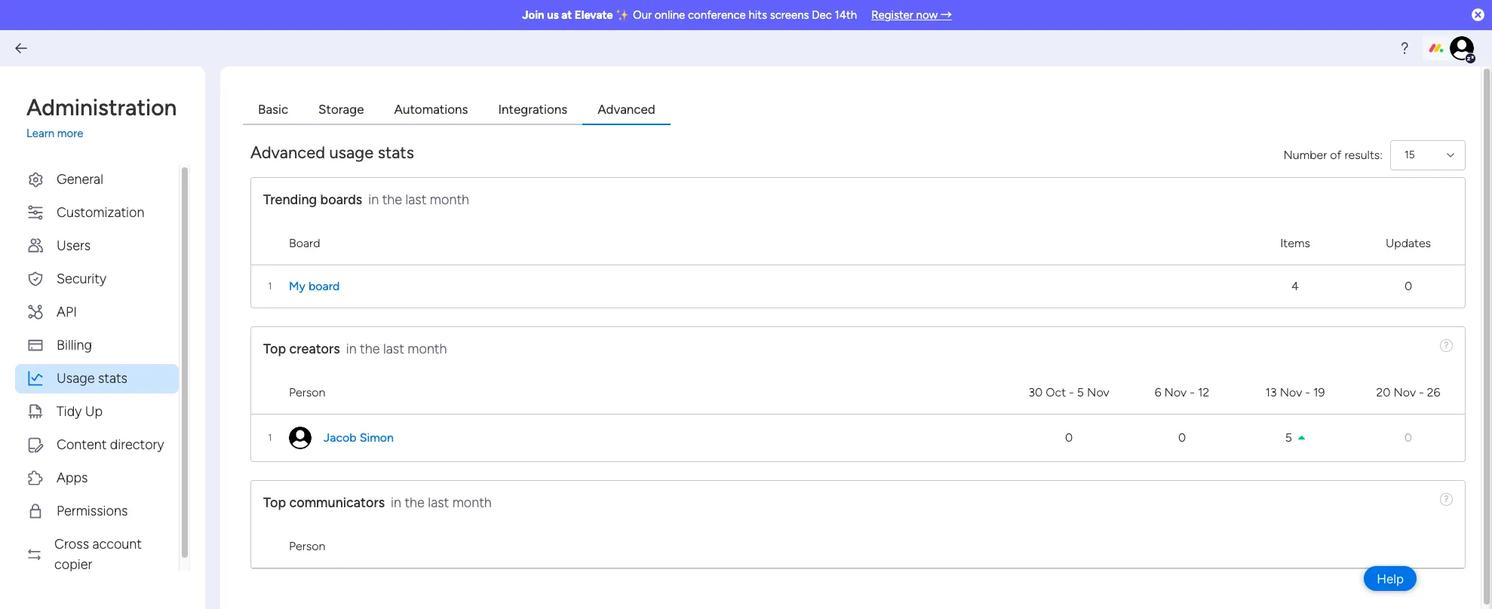 Task type: vqa. For each thing, say whether or not it's contained in the screenshot.
option
no



Task type: describe. For each thing, give the bounding box(es) containing it.
usage stats button
[[15, 364, 179, 394]]

apps
[[57, 470, 88, 486]]

more
[[57, 127, 83, 140]]

customization
[[57, 204, 144, 221]]

administration learn more
[[26, 94, 177, 140]]

usage
[[57, 370, 95, 387]]

advanced for advanced usage stats
[[251, 142, 325, 163]]

20 nov - 26
[[1377, 385, 1441, 400]]

customization button
[[15, 198, 179, 228]]

6
[[1155, 385, 1162, 400]]

tidy
[[57, 403, 82, 420]]

13
[[1266, 385, 1277, 400]]

general
[[57, 171, 103, 188]]

- for 6 nov
[[1190, 385, 1195, 400]]

advanced usage stats
[[251, 142, 414, 163]]

1 for top creators
[[268, 432, 272, 444]]

security button
[[15, 265, 179, 294]]

copier
[[54, 557, 92, 573]]

the for boards
[[382, 191, 402, 208]]

my board
[[289, 279, 340, 293]]

tidy up
[[57, 403, 103, 420]]

0 vertical spatial stats
[[378, 142, 414, 163]]

usage
[[329, 142, 374, 163]]

trending boards in the last month
[[263, 191, 469, 208]]

permissions
[[57, 503, 128, 520]]

1 nov from the left
[[1087, 385, 1110, 400]]

14th
[[835, 8, 857, 22]]

jacob
[[324, 431, 357, 445]]

4
[[1292, 279, 1300, 293]]

30 oct - 5 nov
[[1029, 385, 1110, 400]]

directory
[[110, 437, 164, 453]]

account
[[92, 536, 142, 553]]

creators
[[289, 341, 340, 357]]

6 nov - 12
[[1155, 385, 1210, 400]]

last for top creators in the last month
[[383, 341, 404, 357]]

trending
[[263, 191, 317, 208]]

boards
[[320, 191, 362, 208]]

join
[[522, 8, 545, 22]]

top creators in the last month
[[263, 341, 447, 357]]

- for 30 oct
[[1069, 385, 1075, 400]]

number of results:
[[1284, 148, 1383, 162]]

apps button
[[15, 464, 179, 493]]

0 down 6 nov - 12
[[1179, 431, 1186, 445]]

in for creators
[[346, 341, 357, 357]]

2 person from the top
[[289, 539, 326, 554]]

elevate
[[575, 8, 613, 22]]

content directory button
[[15, 431, 179, 460]]

month for top communicators in the last month
[[453, 495, 492, 511]]

15
[[1405, 148, 1416, 161]]

updates
[[1386, 236, 1432, 250]]

nov for 6
[[1165, 385, 1187, 400]]

1 for trending boards
[[268, 281, 272, 292]]

automations
[[394, 102, 468, 117]]

nov for 20
[[1394, 385, 1417, 400]]

1 person from the top
[[289, 385, 326, 400]]

conference
[[688, 8, 746, 22]]

communicators
[[289, 495, 385, 511]]

basic
[[258, 102, 288, 117]]

learn
[[26, 127, 54, 140]]

online
[[655, 8, 685, 22]]

board
[[289, 236, 320, 250]]

19
[[1314, 385, 1326, 400]]

top for top creators
[[263, 341, 286, 357]]

jacob simon link
[[324, 429, 1013, 447]]

→
[[941, 8, 952, 22]]

basic link
[[243, 97, 303, 125]]

cross
[[54, 536, 89, 553]]

users
[[57, 237, 91, 254]]

permissions button
[[15, 497, 179, 526]]

board
[[309, 279, 340, 293]]

simon
[[360, 431, 394, 445]]



Task type: locate. For each thing, give the bounding box(es) containing it.
advanced for advanced
[[598, 102, 656, 117]]

1 vertical spatial the
[[360, 341, 380, 357]]

0 horizontal spatial last
[[383, 341, 404, 357]]

api
[[57, 304, 77, 320]]

- left 12
[[1190, 385, 1195, 400]]

0 horizontal spatial the
[[360, 341, 380, 357]]

integrations
[[498, 102, 568, 117]]

api button
[[15, 298, 179, 327]]

nov right 13
[[1280, 385, 1303, 400]]

1 vertical spatial top
[[263, 495, 286, 511]]

12
[[1198, 385, 1210, 400]]

0 vertical spatial last
[[406, 191, 427, 208]]

2 nov from the left
[[1165, 385, 1187, 400]]

person down creators
[[289, 385, 326, 400]]

oct
[[1046, 385, 1066, 400]]

1 vertical spatial stats
[[98, 370, 128, 387]]

in for communicators
[[391, 495, 401, 511]]

month for trending boards in the last month
[[430, 191, 469, 208]]

in
[[368, 191, 379, 208], [346, 341, 357, 357], [391, 495, 401, 511]]

4 - from the left
[[1420, 385, 1425, 400]]

0 vertical spatial in
[[368, 191, 379, 208]]

register
[[872, 8, 914, 22]]

the for creators
[[360, 341, 380, 357]]

users button
[[15, 231, 179, 261]]

2 horizontal spatial last
[[428, 495, 449, 511]]

1 1 from the top
[[268, 281, 272, 292]]

- for 13 nov
[[1306, 385, 1311, 400]]

top communicators in the last month
[[263, 495, 492, 511]]

nov right oct
[[1087, 385, 1110, 400]]

2 vertical spatial the
[[405, 495, 425, 511]]

items
[[1281, 236, 1311, 250]]

our
[[633, 8, 652, 22]]

1
[[268, 281, 272, 292], [268, 432, 272, 444]]

in right boards
[[368, 191, 379, 208]]

1 horizontal spatial advanced
[[598, 102, 656, 117]]

number
[[1284, 148, 1328, 162]]

administration
[[26, 94, 177, 122]]

2 top from the top
[[263, 495, 286, 511]]

jacob simon image
[[1451, 36, 1475, 60]]

2 - from the left
[[1190, 385, 1195, 400]]

1 vertical spatial last
[[383, 341, 404, 357]]

billing button
[[15, 331, 179, 360]]

help image
[[1398, 41, 1413, 56]]

my
[[289, 279, 306, 293]]

results:
[[1345, 148, 1383, 162]]

5
[[1078, 385, 1084, 400], [1286, 431, 1293, 445]]

1 top from the top
[[263, 341, 286, 357]]

1 vertical spatial month
[[408, 341, 447, 357]]

at
[[562, 8, 572, 22]]

nov right 6
[[1165, 385, 1187, 400]]

1 horizontal spatial in
[[368, 191, 379, 208]]

2 1 from the top
[[268, 432, 272, 444]]

0 vertical spatial top
[[263, 341, 286, 357]]

1 left 'jacob'
[[268, 432, 272, 444]]

- left 26
[[1420, 385, 1425, 400]]

30
[[1029, 385, 1043, 400]]

help
[[1377, 572, 1404, 587]]

3 nov from the left
[[1280, 385, 1303, 400]]

in right communicators in the left bottom of the page
[[391, 495, 401, 511]]

2 horizontal spatial the
[[405, 495, 425, 511]]

top for top communicators
[[263, 495, 286, 511]]

nov for 13
[[1280, 385, 1303, 400]]

last for top communicators in the last month
[[428, 495, 449, 511]]

0 vertical spatial month
[[430, 191, 469, 208]]

1 vertical spatial 5
[[1286, 431, 1293, 445]]

1 left my
[[268, 281, 272, 292]]

1 horizontal spatial the
[[382, 191, 402, 208]]

content
[[57, 437, 107, 453]]

0 horizontal spatial advanced
[[251, 142, 325, 163]]

26
[[1428, 385, 1441, 400]]

billing
[[57, 337, 92, 354]]

1 vertical spatial 1
[[268, 432, 272, 444]]

0 horizontal spatial in
[[346, 341, 357, 357]]

jacob simon
[[324, 431, 394, 445]]

?
[[1445, 340, 1449, 351], [1445, 494, 1449, 505]]

advanced link
[[583, 97, 671, 125]]

top
[[263, 341, 286, 357], [263, 495, 286, 511]]

0 vertical spatial 1
[[268, 281, 272, 292]]

2 vertical spatial in
[[391, 495, 401, 511]]

- right oct
[[1069, 385, 1075, 400]]

1 vertical spatial in
[[346, 341, 357, 357]]

- left 19
[[1306, 385, 1311, 400]]

20
[[1377, 385, 1391, 400]]

? for top communicators in the last month
[[1445, 494, 1449, 505]]

0 horizontal spatial stats
[[98, 370, 128, 387]]

general button
[[15, 165, 179, 194]]

stats right 'usage' on the left top of the page
[[378, 142, 414, 163]]

2 horizontal spatial in
[[391, 495, 401, 511]]

0 vertical spatial person
[[289, 385, 326, 400]]

us
[[547, 8, 559, 22]]

1 horizontal spatial last
[[406, 191, 427, 208]]

register now → link
[[872, 8, 952, 22]]

automations link
[[379, 97, 483, 125]]

content directory
[[57, 437, 164, 453]]

join us at elevate ✨ our online conference hits screens dec 14th
[[522, 8, 857, 22]]

cross account copier button
[[15, 530, 179, 580]]

5 left sort asc icon
[[1286, 431, 1293, 445]]

sort asc image
[[1299, 434, 1306, 441]]

-
[[1069, 385, 1075, 400], [1190, 385, 1195, 400], [1306, 385, 1311, 400], [1420, 385, 1425, 400]]

- for 20 nov
[[1420, 385, 1425, 400]]

3 - from the left
[[1306, 385, 1311, 400]]

2 vertical spatial last
[[428, 495, 449, 511]]

up
[[85, 403, 103, 420]]

nov
[[1087, 385, 1110, 400], [1165, 385, 1187, 400], [1280, 385, 1303, 400], [1394, 385, 1417, 400]]

1 horizontal spatial stats
[[378, 142, 414, 163]]

1 vertical spatial advanced
[[251, 142, 325, 163]]

last
[[406, 191, 427, 208], [383, 341, 404, 357], [428, 495, 449, 511]]

? for top creators in the last month
[[1445, 340, 1449, 351]]

screens
[[770, 8, 809, 22]]

0 vertical spatial the
[[382, 191, 402, 208]]

now
[[917, 8, 938, 22]]

0 down 30 oct - 5 nov
[[1066, 431, 1073, 445]]

of
[[1331, 148, 1342, 162]]

my board link
[[289, 277, 1239, 295]]

month for top creators in the last month
[[408, 341, 447, 357]]

usage stats
[[57, 370, 128, 387]]

stats inside button
[[98, 370, 128, 387]]

0 down 'updates'
[[1405, 279, 1413, 293]]

nov right the 20
[[1394, 385, 1417, 400]]

the for communicators
[[405, 495, 425, 511]]

1 ? from the top
[[1445, 340, 1449, 351]]

0 vertical spatial advanced
[[598, 102, 656, 117]]

storage link
[[303, 97, 379, 125]]

1 vertical spatial ?
[[1445, 494, 1449, 505]]

in for boards
[[368, 191, 379, 208]]

stats down billing button
[[98, 370, 128, 387]]

4 nov from the left
[[1394, 385, 1417, 400]]

top left creators
[[263, 341, 286, 357]]

5 right oct
[[1078, 385, 1084, 400]]

13 nov - 19
[[1266, 385, 1326, 400]]

cross account copier
[[54, 536, 142, 573]]

integrations link
[[483, 97, 583, 125]]

person
[[289, 385, 326, 400], [289, 539, 326, 554]]

top left communicators in the left bottom of the page
[[263, 495, 286, 511]]

hits
[[749, 8, 767, 22]]

dec
[[812, 8, 832, 22]]

1 horizontal spatial 5
[[1286, 431, 1293, 445]]

back to workspace image
[[14, 41, 29, 56]]

0 vertical spatial ?
[[1445, 340, 1449, 351]]

storage
[[319, 102, 364, 117]]

2 vertical spatial month
[[453, 495, 492, 511]]

0 horizontal spatial 5
[[1078, 385, 1084, 400]]

person down communicators in the left bottom of the page
[[289, 539, 326, 554]]

1 - from the left
[[1069, 385, 1075, 400]]

help button
[[1365, 567, 1417, 592]]

advanced
[[598, 102, 656, 117], [251, 142, 325, 163]]

month
[[430, 191, 469, 208], [408, 341, 447, 357], [453, 495, 492, 511]]

stats
[[378, 142, 414, 163], [98, 370, 128, 387]]

register now →
[[872, 8, 952, 22]]

✨
[[616, 8, 630, 22]]

2 ? from the top
[[1445, 494, 1449, 505]]

learn more link
[[26, 125, 190, 142]]

in right creators
[[346, 341, 357, 357]]

0 down 20 nov - 26
[[1405, 431, 1413, 445]]

last for trending boards in the last month
[[406, 191, 427, 208]]

0 vertical spatial 5
[[1078, 385, 1084, 400]]

1 vertical spatial person
[[289, 539, 326, 554]]

security
[[57, 271, 106, 287]]

the
[[382, 191, 402, 208], [360, 341, 380, 357], [405, 495, 425, 511]]

tidy up button
[[15, 397, 179, 427]]



